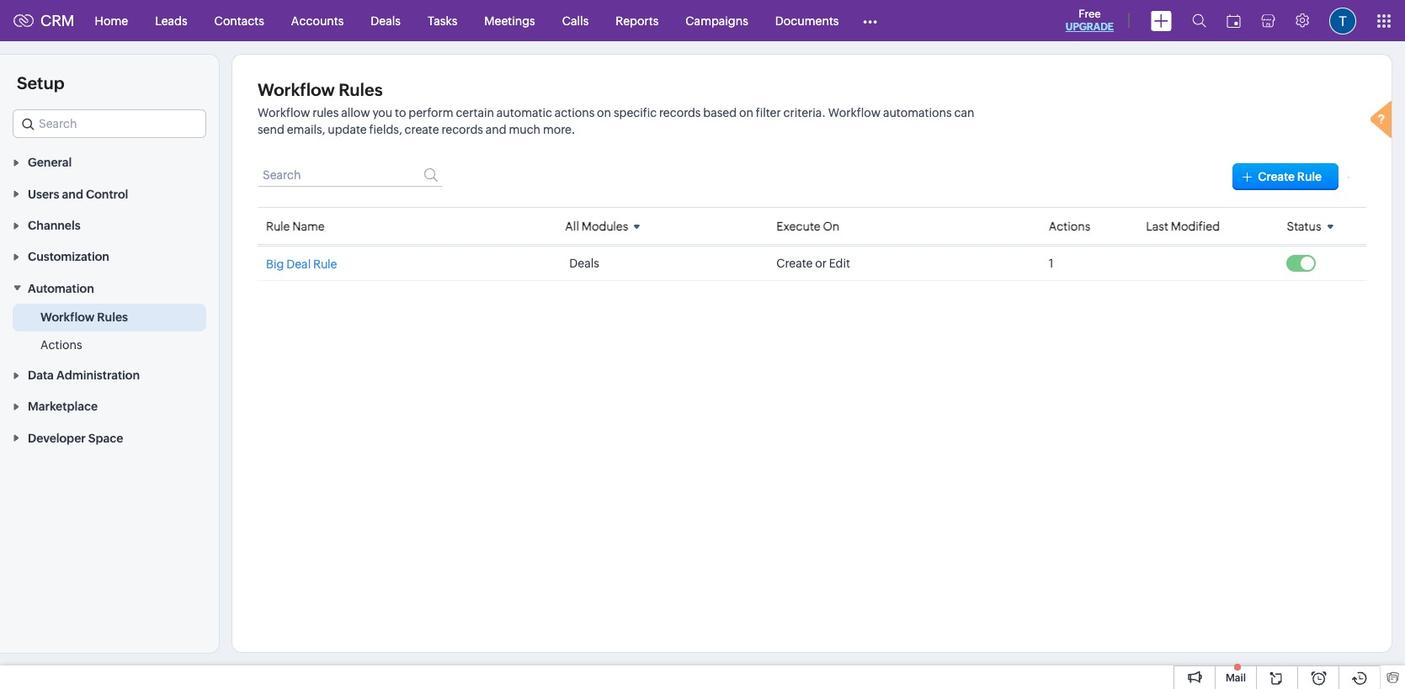 Task type: describe. For each thing, give the bounding box(es) containing it.
campaigns link
[[672, 0, 762, 41]]

much
[[509, 123, 541, 136]]

big
[[266, 258, 284, 271]]

automations
[[883, 106, 952, 120]]

workflow up the rules on the left of the page
[[258, 80, 335, 99]]

calls
[[562, 14, 589, 27]]

free
[[1079, 8, 1101, 20]]

modules
[[581, 220, 628, 233]]

1 vertical spatial rule
[[266, 219, 290, 233]]

1 vertical spatial records
[[442, 123, 483, 136]]

deal
[[286, 258, 311, 271]]

campaigns
[[686, 14, 748, 27]]

create menu element
[[1141, 0, 1182, 41]]

users and control
[[28, 187, 128, 201]]

Search text field
[[258, 163, 443, 187]]

marketplace button
[[0, 391, 219, 422]]

workflow right criteria.
[[828, 106, 881, 120]]

channels button
[[0, 209, 219, 241]]

emails,
[[287, 123, 325, 136]]

all modules
[[565, 220, 628, 233]]

search image
[[1192, 13, 1206, 28]]

free upgrade
[[1066, 8, 1114, 33]]

rules inside automation region
[[97, 310, 128, 324]]

reports
[[616, 14, 659, 27]]

developer space button
[[0, 422, 219, 454]]

search element
[[1182, 0, 1216, 41]]

all
[[565, 220, 579, 233]]

send
[[258, 123, 284, 136]]

profile image
[[1329, 7, 1356, 34]]

actions link
[[40, 337, 82, 353]]

meetings link
[[471, 0, 549, 41]]

accounts link
[[278, 0, 357, 41]]

create or edit
[[776, 257, 850, 270]]

automatic
[[497, 106, 552, 120]]

modified
[[1171, 219, 1220, 233]]

name
[[292, 219, 325, 233]]

automation button
[[0, 272, 219, 304]]

automation region
[[0, 304, 219, 359]]

Status field
[[1287, 215, 1340, 237]]

update
[[328, 123, 367, 136]]

create rule
[[1258, 170, 1322, 184]]

edit
[[829, 257, 850, 270]]

workflow rules link
[[40, 309, 128, 326]]

meetings
[[484, 14, 535, 27]]

data
[[28, 369, 54, 382]]

Search text field
[[13, 110, 205, 137]]

deals link
[[357, 0, 414, 41]]

1 on from the left
[[597, 106, 611, 120]]

All Modules field
[[565, 215, 647, 237]]

general
[[28, 156, 72, 170]]

1
[[1049, 257, 1054, 270]]

home
[[95, 14, 128, 27]]

marketplace
[[28, 400, 98, 414]]

1 horizontal spatial records
[[659, 106, 701, 120]]

leads link
[[142, 0, 201, 41]]

tasks
[[428, 14, 457, 27]]

filter
[[756, 106, 781, 120]]

1 horizontal spatial deals
[[569, 257, 599, 270]]

you
[[372, 106, 393, 120]]



Task type: locate. For each thing, give the bounding box(es) containing it.
1 vertical spatial actions
[[40, 338, 82, 352]]

last
[[1146, 219, 1168, 233]]

create rule button
[[1233, 163, 1339, 190]]

create for create rule
[[1258, 170, 1295, 184]]

0 horizontal spatial records
[[442, 123, 483, 136]]

workflow up actions link
[[40, 310, 95, 324]]

0 vertical spatial rules
[[339, 80, 383, 99]]

workflow up the send
[[258, 106, 310, 120]]

rule right the deal
[[313, 258, 337, 271]]

0 vertical spatial records
[[659, 106, 701, 120]]

0 horizontal spatial rule
[[266, 219, 290, 233]]

workflow rules up the rules on the left of the page
[[258, 80, 383, 99]]

crm link
[[13, 12, 75, 29]]

data administration button
[[0, 359, 219, 391]]

customization button
[[0, 241, 219, 272]]

rules up the allow
[[339, 80, 383, 99]]

reports link
[[602, 0, 672, 41]]

actions down workflow rules link
[[40, 338, 82, 352]]

calls link
[[549, 0, 602, 41]]

actions up 1
[[1049, 219, 1091, 233]]

upgrade
[[1066, 21, 1114, 33]]

create inside button
[[1258, 170, 1295, 184]]

1 vertical spatial deals
[[569, 257, 599, 270]]

rule
[[1297, 170, 1322, 184], [266, 219, 290, 233], [313, 258, 337, 271]]

and
[[485, 123, 506, 136], [62, 187, 83, 201]]

home link
[[81, 0, 142, 41]]

records
[[659, 106, 701, 120], [442, 123, 483, 136]]

or
[[815, 257, 827, 270]]

1 horizontal spatial on
[[739, 106, 753, 120]]

developer space
[[28, 432, 123, 445]]

0 horizontal spatial deals
[[371, 14, 401, 27]]

fields,
[[369, 123, 402, 136]]

setup
[[17, 73, 64, 93]]

certain
[[456, 106, 494, 120]]

on right 'actions'
[[597, 106, 611, 120]]

2 vertical spatial rule
[[313, 258, 337, 271]]

create
[[1258, 170, 1295, 184], [776, 257, 813, 270]]

rule left 'name'
[[266, 219, 290, 233]]

1 horizontal spatial rule
[[313, 258, 337, 271]]

create for create or edit
[[776, 257, 813, 270]]

control
[[86, 187, 128, 201]]

on
[[823, 219, 840, 233]]

workflow rules inside automation region
[[40, 310, 128, 324]]

rule inside button
[[1297, 170, 1322, 184]]

0 horizontal spatial create
[[776, 257, 813, 270]]

2 horizontal spatial rule
[[1297, 170, 1322, 184]]

0 vertical spatial actions
[[1049, 219, 1091, 233]]

leads
[[155, 14, 187, 27]]

contacts link
[[201, 0, 278, 41]]

0 vertical spatial rule
[[1297, 170, 1322, 184]]

0 horizontal spatial workflow rules
[[40, 310, 128, 324]]

records left based
[[659, 106, 701, 120]]

and down the "certain"
[[485, 123, 506, 136]]

big deal rule link
[[266, 256, 337, 271]]

based
[[703, 106, 737, 120]]

records down the "certain"
[[442, 123, 483, 136]]

data administration
[[28, 369, 140, 382]]

0 horizontal spatial rules
[[97, 310, 128, 324]]

contacts
[[214, 14, 264, 27]]

developer
[[28, 432, 86, 445]]

2 on from the left
[[739, 106, 753, 120]]

create
[[405, 123, 439, 136]]

channels
[[28, 219, 81, 232]]

documents
[[775, 14, 839, 27]]

on
[[597, 106, 611, 120], [739, 106, 753, 120]]

to
[[395, 106, 406, 120]]

calendar image
[[1227, 14, 1241, 27]]

tasks link
[[414, 0, 471, 41]]

perform
[[409, 106, 453, 120]]

rules down automation dropdown button
[[97, 310, 128, 324]]

0 vertical spatial create
[[1258, 170, 1295, 184]]

1 vertical spatial workflow rules
[[40, 310, 128, 324]]

more.
[[543, 123, 575, 136]]

create up 'status'
[[1258, 170, 1295, 184]]

profile element
[[1319, 0, 1366, 41]]

and inside workflow rules allow you to perform certain automatic actions on specific records based on filter criteria. workflow automations can send emails, update fields, create records and much more.
[[485, 123, 506, 136]]

0 vertical spatial workflow rules
[[258, 80, 383, 99]]

1 horizontal spatial actions
[[1049, 219, 1091, 233]]

accounts
[[291, 14, 344, 27]]

1 horizontal spatial workflow rules
[[258, 80, 383, 99]]

space
[[88, 432, 123, 445]]

on left the filter
[[739, 106, 753, 120]]

documents link
[[762, 0, 852, 41]]

rule up status field
[[1297, 170, 1322, 184]]

1 vertical spatial and
[[62, 187, 83, 201]]

automation
[[28, 282, 94, 295]]

0 horizontal spatial on
[[597, 106, 611, 120]]

create menu image
[[1151, 11, 1172, 31]]

last modified
[[1146, 219, 1220, 233]]

0 horizontal spatial actions
[[40, 338, 82, 352]]

rule name
[[266, 219, 325, 233]]

deals left tasks on the left top
[[371, 14, 401, 27]]

actions
[[1049, 219, 1091, 233], [40, 338, 82, 352]]

1 horizontal spatial create
[[1258, 170, 1295, 184]]

rules
[[339, 80, 383, 99], [97, 310, 128, 324]]

big deal rule
[[266, 258, 337, 271]]

1 horizontal spatial rules
[[339, 80, 383, 99]]

deals down all
[[569, 257, 599, 270]]

mail
[[1226, 673, 1246, 684]]

1 horizontal spatial and
[[485, 123, 506, 136]]

and right users
[[62, 187, 83, 201]]

create left 'or'
[[776, 257, 813, 270]]

None field
[[13, 109, 206, 138]]

workflow
[[258, 80, 335, 99], [258, 106, 310, 120], [828, 106, 881, 120], [40, 310, 95, 324]]

1 vertical spatial create
[[776, 257, 813, 270]]

can
[[954, 106, 974, 120]]

rules
[[312, 106, 339, 120]]

0 vertical spatial deals
[[371, 14, 401, 27]]

specific
[[614, 106, 657, 120]]

administration
[[56, 369, 140, 382]]

0 horizontal spatial and
[[62, 187, 83, 201]]

workflow rules up actions link
[[40, 310, 128, 324]]

deals
[[371, 14, 401, 27], [569, 257, 599, 270]]

execute
[[776, 219, 821, 233]]

general button
[[0, 146, 219, 178]]

0 vertical spatial and
[[485, 123, 506, 136]]

workflow rules allow you to perform certain automatic actions on specific records based on filter criteria. workflow automations can send emails, update fields, create records and much more.
[[258, 106, 974, 136]]

actions inside automation region
[[40, 338, 82, 352]]

execute on
[[776, 219, 840, 233]]

users
[[28, 187, 59, 201]]

customization
[[28, 250, 109, 264]]

and inside dropdown button
[[62, 187, 83, 201]]

status
[[1287, 220, 1321, 233]]

crm
[[40, 12, 75, 29]]

allow
[[341, 106, 370, 120]]

workflow inside automation region
[[40, 310, 95, 324]]

Other Modules field
[[852, 7, 889, 34]]

users and control button
[[0, 178, 219, 209]]

criteria.
[[783, 106, 826, 120]]

actions
[[555, 106, 595, 120]]

1 vertical spatial rules
[[97, 310, 128, 324]]



Task type: vqa. For each thing, say whether or not it's contained in the screenshot.
"perform"
yes



